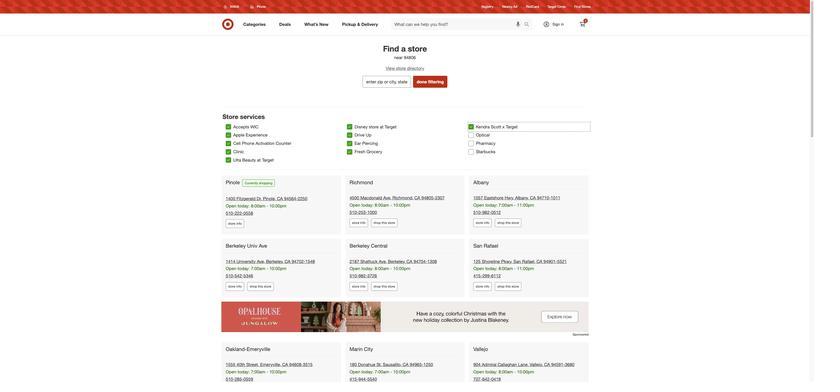 Task type: locate. For each thing, give the bounding box(es) containing it.
1 horizontal spatial 94806
[[404, 55, 416, 60]]

ca inside 1414 university ave, berkeley, ca 94702-1548 open today: 7:00am - 10:00pm 510-542-5346
[[285, 259, 291, 264]]

today: down the "fitzgerald"
[[238, 203, 250, 209]]

open inside 2187 shattuck ave, berkeley, ca 94704-1308 open today: 8:00am - 10:00pm 510-982-3726
[[350, 266, 361, 272]]

4500
[[350, 195, 359, 201]]

1 horizontal spatial 982-
[[483, 210, 492, 215]]

drive up
[[355, 133, 372, 138]]

shop for berkeley univ ave
[[250, 285, 257, 289]]

7:00am down street,
[[251, 370, 266, 375]]

1 vertical spatial at
[[257, 158, 261, 163]]

open inside 1400 fitzgerald dr, pinole, ca 94564-2250 open today: 8:00am - 10:00pm 510-222-0558
[[226, 203, 237, 209]]

8:00am down dr,
[[251, 203, 266, 209]]

shop down 3726
[[374, 285, 381, 289]]

7:00am for st,
[[375, 370, 389, 375]]

oakland-
[[226, 347, 247, 353]]

510- down 1414
[[226, 274, 235, 279]]

0 horizontal spatial 415-
[[350, 377, 359, 382]]

this down 1057 eastshore hwy, albany, ca 94710-1011 open today: 7:00am - 11:00pm 510-982-0512
[[506, 221, 511, 225]]

2 berkeley, from the left
[[388, 259, 406, 264]]

2187 shattuck ave, berkeley, ca 94704-1308 open today: 8:00am - 10:00pm 510-982-3726
[[350, 259, 437, 279]]

weekly
[[502, 5, 513, 9]]

10:00pm inside 1414 university ave, berkeley, ca 94702-1548 open today: 7:00am - 10:00pm 510-542-5346
[[270, 266, 287, 272]]

fresh grocery
[[355, 149, 382, 155]]

today: for 1555 40th street, emeryville, ca 94608-3515
[[238, 370, 250, 375]]

find
[[575, 5, 581, 9], [383, 44, 399, 54]]

this down 4500 macdonald ave, richmond, ca 94805-2307 open today: 8:00am - 10:00pm 510-253-1000
[[382, 221, 387, 225]]

redcard
[[526, 5, 539, 9]]

store inside find a store near 94806
[[408, 44, 427, 54]]

this down the 125 shoreline pkwy, san rafael, ca 94901-5521 open today: 8:00am - 11:00pm 415-299-6112
[[506, 285, 511, 289]]

advertisement region
[[222, 302, 589, 333]]

7:00am up 5346
[[251, 266, 266, 272]]

shop this store for richmond
[[374, 221, 395, 225]]

redcard link
[[526, 4, 539, 9]]

- inside 2187 shattuck ave, berkeley, ca 94704-1308 open today: 8:00am - 10:00pm 510-982-3726
[[391, 266, 392, 272]]

this
[[382, 221, 387, 225], [506, 221, 511, 225], [258, 285, 263, 289], [382, 285, 387, 289], [506, 285, 511, 289]]

ca left 94608-
[[282, 362, 288, 368]]

today: inside 1555 40th street, emeryville, ca 94608-3515 open today: 7:00am - 10:00pm 510-285-0559
[[238, 370, 250, 375]]

ulta beauty at target
[[233, 158, 274, 163]]

store inside store services group
[[369, 124, 379, 130]]

1 horizontal spatial find
[[575, 5, 581, 9]]

city
[[364, 347, 373, 353]]

94965-
[[410, 362, 424, 368]]

store info down 510-982-3726 link
[[352, 285, 366, 289]]

store info down the 299-
[[476, 285, 490, 289]]

- for 180 donahue st, sausalito, ca 94965-1250
[[391, 370, 392, 375]]

2 11:00pm from the top
[[517, 266, 535, 272]]

sign in
[[553, 22, 564, 26]]

10:00pm down 904 admiral callaghan lane, vallejo, ca 94591-3680 link in the right bottom of the page
[[517, 370, 535, 375]]

1 horizontal spatial at
[[380, 124, 384, 130]]

-
[[391, 203, 392, 208], [515, 203, 516, 208], [267, 203, 268, 209], [267, 266, 268, 272], [391, 266, 392, 272], [515, 266, 516, 272], [267, 370, 268, 375], [391, 370, 392, 375], [515, 370, 516, 375]]

store info link down the 299-
[[474, 283, 492, 291]]

2 link
[[577, 18, 589, 30]]

this down 2187 shattuck ave, berkeley, ca 94704-1308 open today: 8:00am - 10:00pm 510-982-3726 at the bottom of page
[[382, 285, 387, 289]]

10:00pm down the pinole,
[[270, 203, 287, 209]]

ave, right university
[[257, 259, 265, 264]]

10:00pm down sausalito,
[[394, 370, 411, 375]]

store info link down 253-
[[350, 219, 368, 228]]

1011
[[551, 195, 561, 201]]

0 horizontal spatial find
[[383, 44, 399, 54]]

open inside 1555 40th street, emeryville, ca 94608-3515 open today: 7:00am - 10:00pm 510-285-0559
[[226, 370, 237, 375]]

0 vertical spatial find
[[575, 5, 581, 9]]

today: down eastshore
[[486, 203, 498, 208]]

Ulta Beauty at Target checkbox
[[226, 158, 231, 163]]

info down 253-
[[360, 221, 366, 225]]

11:00pm
[[517, 203, 535, 208], [517, 266, 535, 272]]

510- inside 2187 shattuck ave, berkeley, ca 94704-1308 open today: 8:00am - 10:00pm 510-982-3726
[[350, 274, 359, 279]]

ear piercing
[[355, 141, 378, 146]]

today: down macdonald in the left bottom of the page
[[362, 203, 374, 208]]

510-
[[350, 210, 359, 215], [474, 210, 483, 215], [226, 211, 235, 216], [226, 274, 235, 279], [350, 274, 359, 279], [226, 377, 235, 382]]

fresh
[[355, 149, 366, 155]]

university
[[237, 259, 256, 264]]

7:00am for street,
[[251, 370, 266, 375]]

scott
[[491, 124, 502, 130]]

1555 40th street, emeryville, ca 94608-3515 open today: 7:00am - 10:00pm 510-285-0559
[[226, 362, 313, 382]]

today: inside 1414 university ave, berkeley, ca 94702-1548 open today: 7:00am - 10:00pm 510-542-5346
[[238, 266, 250, 272]]

7:00am inside 1057 eastshore hwy, albany, ca 94710-1011 open today: 7:00am - 11:00pm 510-982-0512
[[499, 203, 513, 208]]

ave, for berkeley univ ave
[[257, 259, 265, 264]]

982- inside 1057 eastshore hwy, albany, ca 94710-1011 open today: 7:00am - 11:00pm 510-982-0512
[[483, 210, 492, 215]]

ca right rafael,
[[537, 259, 543, 264]]

store right view
[[396, 66, 406, 71]]

wic
[[251, 124, 259, 130]]

1 vertical spatial 982-
[[359, 274, 368, 279]]

ca inside 1057 eastshore hwy, albany, ca 94710-1011 open today: 7:00am - 11:00pm 510-982-0512
[[530, 195, 536, 201]]

shop down 6112
[[498, 285, 505, 289]]

today: for 1414 university ave, berkeley, ca 94702-1548
[[238, 266, 250, 272]]

0 vertical spatial 11:00pm
[[517, 203, 535, 208]]

- for 1057 eastshore hwy, albany, ca 94710-1011
[[515, 203, 516, 208]]

ca left 94702-
[[285, 259, 291, 264]]

ear
[[355, 141, 361, 146]]

state
[[398, 79, 408, 85]]

8:00am inside 1400 fitzgerald dr, pinole, ca 94564-2250 open today: 8:00am - 10:00pm 510-222-0558
[[251, 203, 266, 209]]

this for berkeley central
[[382, 285, 387, 289]]

search
[[522, 22, 535, 27]]

shop this store button down 6112
[[495, 283, 522, 291]]

view store directory
[[386, 66, 425, 71]]

open for 4500 macdonald ave, richmond, ca 94805-2307
[[350, 203, 361, 208]]

accepts wic
[[233, 124, 259, 130]]

store down 4500 macdonald ave, richmond, ca 94805-2307 open today: 8:00am - 10:00pm 510-253-1000
[[388, 221, 395, 225]]

- down '2187 shattuck ave, berkeley, ca 94704-1308' "link" on the bottom of page
[[391, 266, 392, 272]]

this for albany
[[506, 221, 511, 225]]

ca for 4500 macdonald ave, richmond, ca 94805-2307
[[415, 195, 421, 201]]

ca for 1057 eastshore hwy, albany, ca 94710-1011
[[530, 195, 536, 201]]

- down 1400 fitzgerald dr, pinole, ca 94564-2250 'link'
[[267, 203, 268, 209]]

- inside 1414 university ave, berkeley, ca 94702-1548 open today: 7:00am - 10:00pm 510-542-5346
[[267, 266, 268, 272]]

- down 1414 university ave, berkeley, ca 94702-1548 link
[[267, 266, 268, 272]]

1 vertical spatial 11:00pm
[[517, 266, 535, 272]]

pinole button
[[247, 2, 269, 12]]

store info down 222-
[[228, 222, 242, 226]]

done filtering button
[[413, 76, 448, 88]]

- for 2187 shattuck ave, berkeley, ca 94704-1308
[[391, 266, 392, 272]]

7:00am inside 180 donahue st, sausalito, ca 94965-1250 open today: 7:00am - 10:00pm 415-944-5540
[[375, 370, 389, 375]]

shop this store down 5346
[[250, 285, 271, 289]]

today:
[[362, 203, 374, 208], [486, 203, 498, 208], [238, 203, 250, 209], [238, 266, 250, 272], [362, 266, 374, 272], [486, 266, 498, 272], [238, 370, 250, 375], [362, 370, 374, 375], [486, 370, 498, 375]]

0 horizontal spatial pinole
[[226, 179, 240, 186]]

510- inside 1555 40th street, emeryville, ca 94608-3515 open today: 7:00am - 10:00pm 510-285-0559
[[226, 377, 235, 382]]

510- down 2187
[[350, 274, 359, 279]]

new
[[320, 22, 329, 27]]

oakland-emeryville link
[[226, 347, 272, 353]]

berkeley central
[[350, 243, 388, 249]]

store info for berkeley central
[[352, 285, 366, 289]]

search button
[[522, 18, 535, 31]]

8:00am inside 2187 shattuck ave, berkeley, ca 94704-1308 open today: 8:00am - 10:00pm 510-982-3726
[[375, 266, 389, 272]]

berkeley for berkeley central
[[350, 243, 370, 249]]

deals link
[[275, 18, 298, 30]]

7:00am for hwy,
[[499, 203, 513, 208]]

8:00am down callaghan
[[499, 370, 513, 375]]

ave, left 'richmond,'
[[384, 195, 392, 201]]

rafael
[[484, 243, 499, 249]]

san left rafael
[[474, 243, 483, 249]]

info down 510-982-3726 link
[[360, 285, 366, 289]]

today: for 1057 eastshore hwy, albany, ca 94710-1011
[[486, 203, 498, 208]]

today: down admiral
[[486, 370, 498, 375]]

ca inside 180 donahue st, sausalito, ca 94965-1250 open today: 7:00am - 10:00pm 415-944-5540
[[403, 362, 409, 368]]

store info link for berkeley central
[[350, 283, 368, 291]]

pharmacy
[[476, 141, 496, 146]]

1 vertical spatial find
[[383, 44, 399, 54]]

info for richmond
[[360, 221, 366, 225]]

- down the 1057 eastshore hwy, albany, ca 94710-1011 link
[[515, 203, 516, 208]]

253-
[[359, 210, 368, 215]]

albany
[[474, 179, 489, 186]]

982- inside 2187 shattuck ave, berkeley, ca 94704-1308 open today: 8:00am - 10:00pm 510-982-3726
[[359, 274, 368, 279]]

94806 down a
[[404, 55, 416, 60]]

shop this store down 1000
[[374, 221, 395, 225]]

today: for 2187 shattuck ave, berkeley, ca 94704-1308
[[362, 266, 374, 272]]

shop this store button down 3726
[[371, 283, 398, 291]]

1 vertical spatial pinole
[[226, 179, 240, 186]]

this for richmond
[[382, 221, 387, 225]]

510- for richmond
[[350, 210, 359, 215]]

marin
[[350, 347, 363, 353]]

san inside the 125 shoreline pkwy, san rafael, ca 94901-5521 open today: 8:00am - 11:00pm 415-299-6112
[[514, 259, 521, 264]]

10:00pm inside 1400 fitzgerald dr, pinole, ca 94564-2250 open today: 8:00am - 10:00pm 510-222-0558
[[270, 203, 287, 209]]

ave, inside 1414 university ave, berkeley, ca 94702-1548 open today: 7:00am - 10:00pm 510-542-5346
[[257, 259, 265, 264]]

berkeley inside berkeley central "link"
[[350, 243, 370, 249]]

berkeley, left 94704- at the bottom of the page
[[388, 259, 406, 264]]

store down 222-
[[228, 222, 236, 226]]

94608-
[[289, 362, 303, 368]]

berkeley inside berkeley univ ave link
[[226, 243, 246, 249]]

enter zip or city, state
[[367, 79, 408, 85]]

0 vertical spatial pinole
[[257, 5, 266, 9]]

Apple Experience checkbox
[[226, 133, 231, 138]]

what's
[[305, 22, 318, 27]]

ca inside 4500 macdonald ave, richmond, ca 94805-2307 open today: 8:00am - 10:00pm 510-253-1000
[[415, 195, 421, 201]]

piercing
[[362, 141, 378, 146]]

target for disney store at target
[[385, 124, 397, 130]]

510- inside 1414 university ave, berkeley, ca 94702-1548 open today: 7:00am - 10:00pm 510-542-5346
[[226, 274, 235, 279]]

10:00pm for 94608-
[[270, 370, 287, 375]]

today: down university
[[238, 266, 250, 272]]

- for 4500 macdonald ave, richmond, ca 94805-2307
[[391, 203, 392, 208]]

today: for 1400 fitzgerald dr, pinole, ca 94564-2250
[[238, 203, 250, 209]]

info
[[360, 221, 366, 225], [484, 221, 490, 225], [237, 222, 242, 226], [237, 285, 242, 289], [360, 285, 366, 289], [484, 285, 490, 289]]

2 berkeley from the left
[[350, 243, 370, 249]]

ca inside 2187 shattuck ave, berkeley, ca 94704-1308 open today: 8:00am - 10:00pm 510-982-3726
[[407, 259, 413, 264]]

0 vertical spatial 415-
[[474, 274, 483, 279]]

ave, inside 4500 macdonald ave, richmond, ca 94805-2307 open today: 8:00am - 10:00pm 510-253-1000
[[384, 195, 392, 201]]

125 shoreline pkwy, san rafael, ca 94901-5521 open today: 8:00am - 11:00pm 415-299-6112
[[474, 259, 567, 279]]

415-944-5540 link
[[350, 377, 377, 382]]

0 horizontal spatial 982-
[[359, 274, 368, 279]]

1 horizontal spatial 415-
[[474, 274, 483, 279]]

shop this store button
[[371, 219, 398, 228], [495, 219, 522, 228], [248, 283, 274, 291], [371, 283, 398, 291], [495, 283, 522, 291]]

store
[[223, 113, 239, 120]]

8:00am up 1000
[[375, 203, 389, 208]]

today: down "40th"
[[238, 370, 250, 375]]

open inside 1414 university ave, berkeley, ca 94702-1548 open today: 7:00am - 10:00pm 510-542-5346
[[226, 266, 237, 272]]

store info down 253-
[[352, 221, 366, 225]]

today: inside 2187 shattuck ave, berkeley, ca 94704-1308 open today: 8:00am - 10:00pm 510-982-3726
[[362, 266, 374, 272]]

shop this store button for albany
[[495, 219, 522, 228]]

- inside 180 donahue st, sausalito, ca 94965-1250 open today: 7:00am - 10:00pm 415-944-5540
[[391, 370, 392, 375]]

store right a
[[408, 44, 427, 54]]

find left stores
[[575, 5, 581, 9]]

open for 1555 40th street, emeryville, ca 94608-3515
[[226, 370, 237, 375]]

2187
[[350, 259, 359, 264]]

1 horizontal spatial berkeley,
[[388, 259, 406, 264]]

find inside the find stores link
[[575, 5, 581, 9]]

today: down donahue
[[362, 370, 374, 375]]

shop this store button down 0512
[[495, 219, 522, 228]]

berkeley, inside 2187 shattuck ave, berkeley, ca 94704-1308 open today: 8:00am - 10:00pm 510-982-3726
[[388, 259, 406, 264]]

stores
[[582, 5, 591, 9]]

apple experience
[[233, 133, 268, 138]]

- down 125 shoreline pkwy, san rafael, ca 94901-5521 link
[[515, 266, 516, 272]]

0 vertical spatial 94806
[[230, 5, 239, 9]]

0 vertical spatial at
[[380, 124, 384, 130]]

done
[[417, 79, 427, 85]]

info for berkeley univ ave
[[237, 285, 242, 289]]

ca inside 1555 40th street, emeryville, ca 94608-3515 open today: 7:00am - 10:00pm 510-285-0559
[[282, 362, 288, 368]]

find a store near 94806
[[383, 44, 427, 60]]

510- inside 1400 fitzgerald dr, pinole, ca 94564-2250 open today: 8:00am - 10:00pm 510-222-0558
[[226, 211, 235, 216]]

info down the '542-'
[[237, 285, 242, 289]]

510- inside 1057 eastshore hwy, albany, ca 94710-1011 open today: 7:00am - 11:00pm 510-982-0512
[[474, 210, 483, 215]]

find inside find a store near 94806
[[383, 44, 399, 54]]

open down 180
[[350, 370, 361, 375]]

open down the 125
[[474, 266, 484, 272]]

shop down 5346
[[250, 285, 257, 289]]

1 horizontal spatial berkeley
[[350, 243, 370, 249]]

415- down 180
[[350, 377, 359, 382]]

1 berkeley from the left
[[226, 243, 246, 249]]

store info down 510-982-0512 link
[[476, 221, 490, 225]]

8:00am inside 4500 macdonald ave, richmond, ca 94805-2307 open today: 8:00am - 10:00pm 510-253-1000
[[375, 203, 389, 208]]

94806 inside find a store near 94806
[[404, 55, 416, 60]]

berkeley, for berkeley central
[[388, 259, 406, 264]]

shop down 0512
[[498, 221, 505, 225]]

this for san rafael
[[506, 285, 511, 289]]

target for kendra scott x target
[[506, 124, 518, 130]]

shop this store button down 5346
[[248, 283, 274, 291]]

at right "disney"
[[380, 124, 384, 130]]

10:00pm down 1414 university ave, berkeley, ca 94702-1548 link
[[270, 266, 287, 272]]

ave, inside 2187 shattuck ave, berkeley, ca 94704-1308 open today: 8:00am - 10:00pm 510-982-3726
[[379, 259, 387, 264]]

10:00pm down '2187 shattuck ave, berkeley, ca 94704-1308' "link" on the bottom of page
[[394, 266, 411, 272]]

94564-
[[284, 196, 298, 202]]

store inside view store directory link
[[396, 66, 406, 71]]

10:00pm inside 1555 40th street, emeryville, ca 94608-3515 open today: 7:00am - 10:00pm 510-285-0559
[[270, 370, 287, 375]]

1 vertical spatial san
[[514, 259, 521, 264]]

3726
[[368, 274, 377, 279]]

0 horizontal spatial berkeley,
[[266, 259, 284, 264]]

shop this store down 6112
[[498, 285, 519, 289]]

982- down shattuck
[[359, 274, 368, 279]]

today: down shattuck
[[362, 266, 374, 272]]

7:00am down hwy,
[[499, 203, 513, 208]]

222-
[[235, 211, 244, 216]]

10:00pm inside 2187 shattuck ave, berkeley, ca 94704-1308 open today: 8:00am - 10:00pm 510-982-3726
[[394, 266, 411, 272]]

berkeley, down ave
[[266, 259, 284, 264]]

open inside 180 donahue st, sausalito, ca 94965-1250 open today: 7:00am - 10:00pm 415-944-5540
[[350, 370, 361, 375]]

415-
[[474, 274, 483, 279], [350, 377, 359, 382]]

richmond,
[[393, 195, 414, 201]]

store up 'up'
[[369, 124, 379, 130]]

open down 1555
[[226, 370, 237, 375]]

1 vertical spatial 415-
[[350, 377, 359, 382]]

510- for albany
[[474, 210, 483, 215]]

ca inside 1400 fitzgerald dr, pinole, ca 94564-2250 open today: 8:00am - 10:00pm 510-222-0558
[[277, 196, 283, 202]]

san right pkwy,
[[514, 259, 521, 264]]

berkeley up 1414
[[226, 243, 246, 249]]

7:00am inside 1414 university ave, berkeley, ca 94702-1548 open today: 7:00am - 10:00pm 510-542-5346
[[251, 266, 266, 272]]

open inside 1057 eastshore hwy, albany, ca 94710-1011 open today: 7:00am - 11:00pm 510-982-0512
[[474, 203, 484, 208]]

10:00pm inside 4500 macdonald ave, richmond, ca 94805-2307 open today: 8:00am - 10:00pm 510-253-1000
[[394, 203, 411, 208]]

1 horizontal spatial san
[[514, 259, 521, 264]]

ulta
[[233, 158, 241, 163]]

sign
[[553, 22, 560, 26]]

1414
[[226, 259, 236, 264]]

shop down 1000
[[374, 221, 381, 225]]

open inside 4500 macdonald ave, richmond, ca 94805-2307 open today: 8:00am - 10:00pm 510-253-1000
[[350, 203, 361, 208]]

today: inside 1400 fitzgerald dr, pinole, ca 94564-2250 open today: 8:00am - 10:00pm 510-222-0558
[[238, 203, 250, 209]]

10:00pm inside 180 donahue st, sausalito, ca 94965-1250 open today: 7:00am - 10:00pm 415-944-5540
[[394, 370, 411, 375]]

1 berkeley, from the left
[[266, 259, 284, 264]]

today: inside 4500 macdonald ave, richmond, ca 94805-2307 open today: 8:00am - 10:00pm 510-253-1000
[[362, 203, 374, 208]]

- inside 1400 fitzgerald dr, pinole, ca 94564-2250 open today: 8:00am - 10:00pm 510-222-0558
[[267, 203, 268, 209]]

ca right the pinole,
[[277, 196, 283, 202]]

415- down the 125
[[474, 274, 483, 279]]

berkeley central link
[[350, 243, 389, 249]]

1308
[[428, 259, 437, 264]]

1 horizontal spatial pinole
[[257, 5, 266, 9]]

ca for 1555 40th street, emeryville, ca 94608-3515
[[282, 362, 288, 368]]

pinole up categories link
[[257, 5, 266, 9]]

or
[[385, 79, 388, 85]]

shop this store button for richmond
[[371, 219, 398, 228]]

pickup & delivery
[[342, 22, 378, 27]]

- inside 1555 40th street, emeryville, ca 94608-3515 open today: 7:00am - 10:00pm 510-285-0559
[[267, 370, 268, 375]]

3680
[[565, 362, 575, 368]]

this down 1414 university ave, berkeley, ca 94702-1548 open today: 7:00am - 10:00pm 510-542-5346
[[258, 285, 263, 289]]

0 vertical spatial 982-
[[483, 210, 492, 215]]

open up the 707-
[[474, 370, 484, 375]]

1 vertical spatial 94806
[[404, 55, 416, 60]]

today: inside 1057 eastshore hwy, albany, ca 94710-1011 open today: 7:00am - 11:00pm 510-982-0512
[[486, 203, 498, 208]]

open down 1414
[[226, 266, 237, 272]]

8:00am for berkeley central
[[375, 266, 389, 272]]

0 horizontal spatial 94806
[[230, 5, 239, 9]]

- down 1555 40th street, emeryville, ca 94608-3515 "link"
[[267, 370, 268, 375]]

open down '4500'
[[350, 203, 361, 208]]

- down callaghan
[[515, 370, 516, 375]]

0 horizontal spatial san
[[474, 243, 483, 249]]

store info down the '542-'
[[228, 285, 242, 289]]

donahue
[[358, 362, 376, 368]]

ca for 1414 university ave, berkeley, ca 94702-1548
[[285, 259, 291, 264]]

berkeley
[[226, 243, 246, 249], [350, 243, 370, 249]]

disney
[[355, 124, 368, 130]]

- inside 4500 macdonald ave, richmond, ca 94805-2307 open today: 8:00am - 10:00pm 510-253-1000
[[391, 203, 392, 208]]

- inside the 125 shoreline pkwy, san rafael, ca 94901-5521 open today: 8:00am - 11:00pm 415-299-6112
[[515, 266, 516, 272]]

- inside 1057 eastshore hwy, albany, ca 94710-1011 open today: 7:00am - 11:00pm 510-982-0512
[[515, 203, 516, 208]]

today: inside 180 donahue st, sausalito, ca 94965-1250 open today: 7:00am - 10:00pm 415-944-5540
[[362, 370, 374, 375]]

7:00am inside 1555 40th street, emeryville, ca 94608-3515 open today: 7:00am - 10:00pm 510-285-0559
[[251, 370, 266, 375]]

1414 university ave, berkeley, ca 94702-1548 link
[[226, 259, 315, 264]]

store down 510-982-3726 link
[[352, 285, 360, 289]]

415-299-6112 link
[[474, 274, 501, 279]]

open for 180 donahue st, sausalito, ca 94965-1250
[[350, 370, 361, 375]]

510- inside 4500 macdonald ave, richmond, ca 94805-2307 open today: 8:00am - 10:00pm 510-253-1000
[[350, 210, 359, 215]]

pinole
[[257, 5, 266, 9], [226, 179, 240, 186]]

ca left 94704- at the bottom of the page
[[407, 259, 413, 264]]

7:00am down st,
[[375, 370, 389, 375]]

san rafael
[[474, 243, 499, 249]]

1000
[[368, 210, 377, 215]]

0 horizontal spatial berkeley
[[226, 243, 246, 249]]

albany,
[[515, 195, 529, 201]]

0 horizontal spatial at
[[257, 158, 261, 163]]

shop this store for berkeley central
[[374, 285, 395, 289]]

11:00pm down rafael,
[[517, 266, 535, 272]]

info down the 299-
[[484, 285, 490, 289]]

pinole up 1400
[[226, 179, 240, 186]]

store info link for berkeley univ ave
[[226, 283, 244, 291]]

1 11:00pm from the top
[[517, 203, 535, 208]]

berkeley, inside 1414 university ave, berkeley, ca 94702-1548 open today: 7:00am - 10:00pm 510-542-5346
[[266, 259, 284, 264]]

ca inside '904 admiral callaghan lane, vallejo, ca 94591-3680 open today: 8:00am - 10:00pm 707-642-0419'
[[545, 362, 551, 368]]

info for albany
[[484, 221, 490, 225]]

vallejo link
[[474, 347, 490, 353]]

11:00pm down albany,
[[517, 203, 535, 208]]

store info for richmond
[[352, 221, 366, 225]]

services
[[240, 113, 265, 120]]

Ear Piercing checkbox
[[347, 141, 353, 146]]

emeryville,
[[260, 362, 281, 368]]

ca for 1400 fitzgerald dr, pinole, ca 94564-2250
[[277, 196, 283, 202]]

7:00am for ave,
[[251, 266, 266, 272]]

Kendra Scott x Target checkbox
[[469, 124, 474, 130]]

find for a
[[383, 44, 399, 54]]

open down 1057
[[474, 203, 484, 208]]

grocery
[[367, 149, 382, 155]]

180 donahue st, sausalito, ca 94965-1250 open today: 7:00am - 10:00pm 415-944-5540
[[350, 362, 433, 382]]

store info link down 510-982-3726 link
[[350, 283, 368, 291]]



Task type: vqa. For each thing, say whether or not it's contained in the screenshot.


Task type: describe. For each thing, give the bounding box(es) containing it.
vallejo,
[[530, 362, 543, 368]]

store info link for san rafael
[[474, 283, 492, 291]]

central
[[371, 243, 388, 249]]

store down 1414 university ave, berkeley, ca 94702-1548 open today: 7:00am - 10:00pm 510-542-5346
[[264, 285, 271, 289]]

store down 253-
[[352, 221, 360, 225]]

up
[[366, 133, 372, 138]]

store info link for albany
[[474, 219, 492, 228]]

st,
[[377, 362, 382, 368]]

510- for berkeley central
[[350, 274, 359, 279]]

open for 1057 eastshore hwy, albany, ca 94710-1011
[[474, 203, 484, 208]]

ca inside the 125 shoreline pkwy, san rafael, ca 94901-5521 open today: 8:00am - 11:00pm 415-299-6112
[[537, 259, 543, 264]]

info for san rafael
[[484, 285, 490, 289]]

ave, for berkeley central
[[379, 259, 387, 264]]

510-222-0558 link
[[226, 211, 253, 216]]

94805-
[[422, 195, 435, 201]]

target circle link
[[548, 4, 566, 9]]

lane,
[[518, 362, 529, 368]]

shop this store button for berkeley univ ave
[[248, 283, 274, 291]]

904
[[474, 362, 481, 368]]

10:00pm for 94704-
[[394, 266, 411, 272]]

5346
[[244, 274, 253, 279]]

6112
[[492, 274, 501, 279]]

94591-
[[552, 362, 565, 368]]

Clinic checkbox
[[226, 149, 231, 155]]

find stores
[[575, 5, 591, 9]]

berkeley for berkeley univ ave
[[226, 243, 246, 249]]

707-
[[474, 377, 483, 382]]

Fresh Grocery checkbox
[[347, 149, 353, 155]]

1250
[[424, 362, 433, 368]]

94710-
[[537, 195, 551, 201]]

1057
[[474, 195, 483, 201]]

richmond
[[350, 179, 373, 186]]

this for berkeley univ ave
[[258, 285, 263, 289]]

open inside '904 admiral callaghan lane, vallejo, ca 94591-3680 open today: 8:00am - 10:00pm 707-642-0419'
[[474, 370, 484, 375]]

shopping
[[259, 181, 273, 185]]

marin city link
[[350, 347, 374, 353]]

2250
[[298, 196, 308, 202]]

marin city
[[350, 347, 373, 353]]

pinole inside dropdown button
[[257, 5, 266, 9]]

510- for pinole
[[226, 211, 235, 216]]

store down the 299-
[[476, 285, 484, 289]]

store down 2187 shattuck ave, berkeley, ca 94704-1308 open today: 8:00am - 10:00pm 510-982-3726 at the bottom of page
[[388, 285, 395, 289]]

open inside the 125 shoreline pkwy, san rafael, ca 94901-5521 open today: 8:00am - 11:00pm 415-299-6112
[[474, 266, 484, 272]]

shop this store for san rafael
[[498, 285, 519, 289]]

albany link
[[474, 179, 490, 186]]

1555 40th street, emeryville, ca 94608-3515 link
[[226, 362, 313, 368]]

find for stores
[[575, 5, 581, 9]]

10:00pm for 94965-
[[394, 370, 411, 375]]

shop this store button for berkeley central
[[371, 283, 398, 291]]

10:00pm for 94564-
[[270, 203, 287, 209]]

shop this store for albany
[[498, 221, 519, 225]]

open for 1414 university ave, berkeley, ca 94702-1548
[[226, 266, 237, 272]]

what's new
[[305, 22, 329, 27]]

510-542-5346 link
[[226, 274, 253, 279]]

street,
[[246, 362, 259, 368]]

at for beauty
[[257, 158, 261, 163]]

2
[[585, 19, 587, 22]]

open for 1400 fitzgerald dr, pinole, ca 94564-2250
[[226, 203, 237, 209]]

11:00pm inside the 125 shoreline pkwy, san rafael, ca 94901-5521 open today: 8:00am - 11:00pm 415-299-6112
[[517, 266, 535, 272]]

0512
[[492, 210, 501, 215]]

store info for berkeley univ ave
[[228, 285, 242, 289]]

store info link for richmond
[[350, 219, 368, 228]]

store info link for pinole
[[226, 220, 244, 228]]

activation
[[256, 141, 275, 146]]

510- for berkeley univ ave
[[226, 274, 235, 279]]

982- for berkeley central
[[359, 274, 368, 279]]

0419
[[492, 377, 501, 382]]

4500 macdonald ave, richmond, ca 94805-2307 link
[[350, 195, 445, 201]]

94702-
[[292, 259, 306, 264]]

10:00pm for 94805-
[[394, 203, 411, 208]]

982- for albany
[[483, 210, 492, 215]]

today: for 4500 macdonald ave, richmond, ca 94805-2307
[[362, 203, 374, 208]]

store down the 125 shoreline pkwy, san rafael, ca 94901-5521 open today: 8:00am - 11:00pm 415-299-6112
[[512, 285, 519, 289]]

rafael,
[[523, 259, 536, 264]]

store services
[[223, 113, 265, 120]]

done filtering
[[417, 79, 444, 85]]

store down 1057 eastshore hwy, albany, ca 94710-1011 open today: 7:00am - 11:00pm 510-982-0512
[[512, 221, 519, 225]]

1400 fitzgerald dr, pinole, ca 94564-2250 open today: 8:00am - 10:00pm 510-222-0558
[[226, 196, 308, 216]]

store services group
[[226, 123, 590, 165]]

dr,
[[257, 196, 262, 202]]

experience
[[246, 133, 268, 138]]

0559
[[244, 377, 253, 382]]

542-
[[235, 274, 244, 279]]

today: inside '904 admiral callaghan lane, vallejo, ca 94591-3680 open today: 8:00am - 10:00pm 707-642-0419'
[[486, 370, 498, 375]]

registry link
[[482, 4, 494, 9]]

8:00am for pinole
[[251, 203, 266, 209]]

starbucks
[[476, 149, 496, 155]]

ave, for richmond
[[384, 195, 392, 201]]

1057 eastshore hwy, albany, ca 94710-1011 open today: 7:00am - 11:00pm 510-982-0512
[[474, 195, 561, 215]]

ad
[[514, 5, 518, 9]]

a
[[402, 44, 406, 54]]

fitzgerald
[[237, 196, 256, 202]]

kendra
[[476, 124, 490, 130]]

- for 1414 university ave, berkeley, ca 94702-1548
[[267, 266, 268, 272]]

8:00am for richmond
[[375, 203, 389, 208]]

filtering
[[428, 79, 444, 85]]

Pharmacy checkbox
[[469, 141, 474, 146]]

10:00pm for 94702-
[[270, 266, 287, 272]]

415- inside 180 donahue st, sausalito, ca 94965-1250 open today: 7:00am - 10:00pm 415-944-5540
[[350, 377, 359, 382]]

285-
[[235, 377, 244, 382]]

emeryville
[[247, 347, 271, 353]]

Optical checkbox
[[469, 133, 474, 138]]

&
[[358, 22, 360, 27]]

2187 shattuck ave, berkeley, ca 94704-1308 link
[[350, 259, 437, 264]]

today: inside the 125 shoreline pkwy, san rafael, ca 94901-5521 open today: 8:00am - 11:00pm 415-299-6112
[[486, 266, 498, 272]]

shop for richmond
[[374, 221, 381, 225]]

circle
[[558, 5, 566, 9]]

Starbucks checkbox
[[469, 149, 474, 155]]

- for 1400 fitzgerald dr, pinole, ca 94564-2250
[[267, 203, 268, 209]]

store down the '542-'
[[228, 285, 236, 289]]

target for ulta beauty at target
[[262, 158, 274, 163]]

richmond link
[[350, 179, 374, 186]]

sponsored
[[573, 333, 589, 337]]

415- inside the 125 shoreline pkwy, san rafael, ca 94901-5521 open today: 8:00am - 11:00pm 415-299-6112
[[474, 274, 483, 279]]

store down 510-982-0512 link
[[476, 221, 484, 225]]

apple
[[233, 133, 245, 138]]

510-982-0512 link
[[474, 210, 501, 215]]

info for pinole
[[237, 222, 242, 226]]

city,
[[390, 79, 397, 85]]

view
[[386, 66, 395, 71]]

94806 inside dropdown button
[[230, 5, 239, 9]]

What can we help you find? suggestions appear below search field
[[392, 18, 526, 30]]

info for berkeley central
[[360, 285, 366, 289]]

8:00am inside the 125 shoreline pkwy, san rafael, ca 94901-5521 open today: 8:00am - 11:00pm 415-299-6112
[[499, 266, 513, 272]]

- for 1555 40th street, emeryville, ca 94608-3515
[[267, 370, 268, 375]]

0 vertical spatial san
[[474, 243, 483, 249]]

shop for berkeley central
[[374, 285, 381, 289]]

open for 2187 shattuck ave, berkeley, ca 94704-1308
[[350, 266, 361, 272]]

univ
[[247, 243, 258, 249]]

125 shoreline pkwy, san rafael, ca 94901-5521 link
[[474, 259, 567, 264]]

at for store
[[380, 124, 384, 130]]

hwy,
[[505, 195, 514, 201]]

ca for 2187 shattuck ave, berkeley, ca 94704-1308
[[407, 259, 413, 264]]

5521
[[558, 259, 567, 264]]

x
[[503, 124, 505, 130]]

accepts
[[233, 124, 249, 130]]

shop for san rafael
[[498, 285, 505, 289]]

store info for pinole
[[228, 222, 242, 226]]

shop for albany
[[498, 221, 505, 225]]

Accepts WIC checkbox
[[226, 124, 231, 130]]

store info for san rafael
[[476, 285, 490, 289]]

Cell Phone Activation Counter checkbox
[[226, 141, 231, 146]]

ca for 180 donahue st, sausalito, ca 94965-1250
[[403, 362, 409, 368]]

Disney store at Target checkbox
[[347, 124, 353, 130]]

counter
[[276, 141, 292, 146]]

2307
[[435, 195, 445, 201]]

125
[[474, 259, 481, 264]]

11:00pm inside 1057 eastshore hwy, albany, ca 94710-1011 open today: 7:00am - 11:00pm 510-982-0512
[[517, 203, 535, 208]]

pinole,
[[263, 196, 276, 202]]

registry
[[482, 5, 494, 9]]

shop this store button for san rafael
[[495, 283, 522, 291]]

store info for albany
[[476, 221, 490, 225]]

10:00pm inside '904 admiral callaghan lane, vallejo, ca 94591-3680 open today: 8:00am - 10:00pm 707-642-0419'
[[517, 370, 535, 375]]

shop this store for berkeley univ ave
[[250, 285, 271, 289]]

berkeley, for berkeley univ ave
[[266, 259, 284, 264]]

Drive Up checkbox
[[347, 133, 353, 138]]

today: for 180 donahue st, sausalito, ca 94965-1250
[[362, 370, 374, 375]]

shattuck
[[361, 259, 378, 264]]

0558
[[244, 211, 253, 216]]

8:00am inside '904 admiral callaghan lane, vallejo, ca 94591-3680 open today: 8:00am - 10:00pm 707-642-0419'
[[499, 370, 513, 375]]

near
[[394, 55, 403, 60]]

944-
[[359, 377, 368, 382]]

- inside '904 admiral callaghan lane, vallejo, ca 94591-3680 open today: 8:00am - 10:00pm 707-642-0419'
[[515, 370, 516, 375]]



